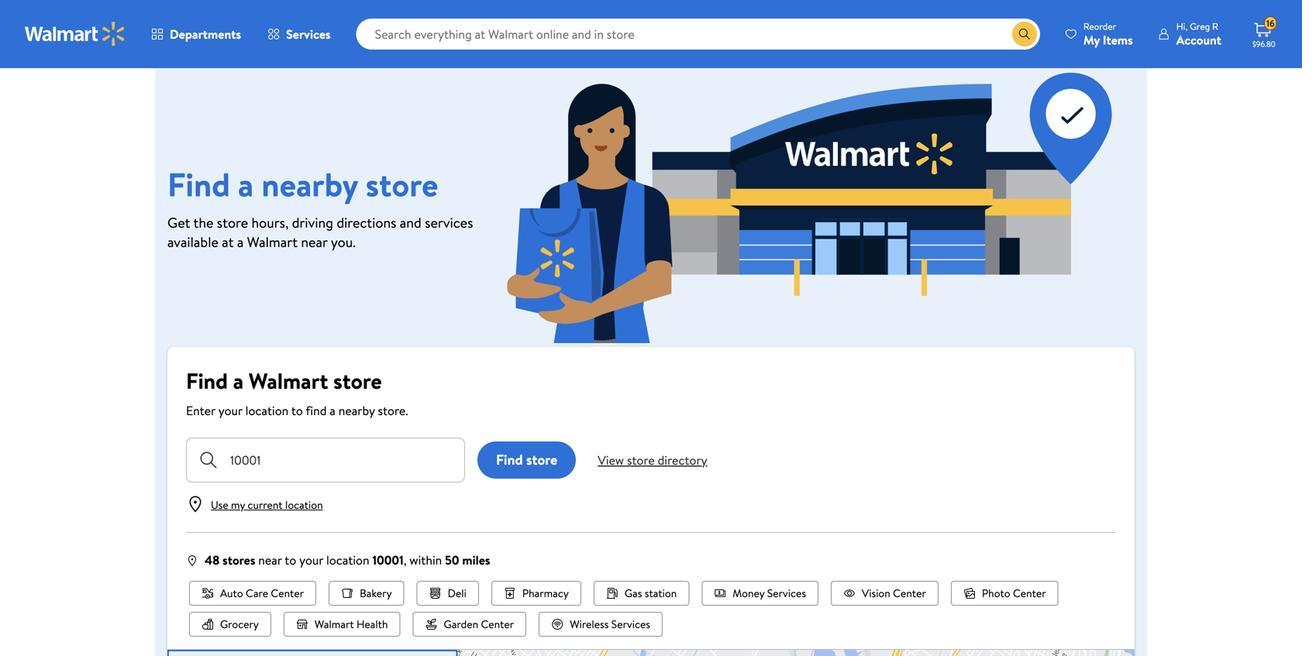 Task type: describe. For each thing, give the bounding box(es) containing it.
walmart health
[[315, 617, 388, 632]]

1 vertical spatial location
[[285, 498, 323, 513]]

services for wireless services
[[611, 617, 650, 632]]

48 stores near to your location 10001 , within 50 miles
[[205, 552, 490, 569]]

48
[[205, 552, 220, 569]]

walmart health button
[[284, 612, 400, 637]]

directions
[[337, 213, 396, 232]]

1 vertical spatial near
[[258, 552, 282, 569]]

location inside find a walmart store enter your location to find a nearby store.
[[245, 402, 289, 419]]

departments button
[[138, 16, 254, 53]]

grocery button
[[189, 612, 271, 637]]

account
[[1176, 31, 1221, 48]]

16
[[1266, 17, 1275, 30]]

use my current location
[[211, 498, 323, 513]]

50
[[445, 552, 459, 569]]

to inside find a walmart store enter your location to find a nearby store.
[[291, 402, 303, 419]]

store right view
[[627, 452, 655, 469]]

within
[[410, 552, 442, 569]]

my
[[1083, 31, 1100, 48]]

store.
[[378, 402, 408, 419]]

2 vertical spatial location
[[326, 552, 369, 569]]

1 vertical spatial to
[[285, 552, 296, 569]]

1 horizontal spatial your
[[299, 552, 323, 569]]

gas station button
[[594, 581, 689, 606]]

store inside button
[[526, 450, 557, 470]]

center for garden center
[[481, 617, 514, 632]]

find store button
[[477, 442, 576, 479]]

your inside find a walmart store enter your location to find a nearby store.
[[218, 402, 242, 419]]

walmart inside find a walmart store enter your location to find a nearby store.
[[249, 366, 328, 396]]

grocery
[[220, 617, 259, 632]]

find for nearby
[[167, 161, 230, 207]]

hours,
[[251, 213, 289, 232]]

auto care center button
[[189, 581, 316, 606]]

my
[[231, 498, 245, 513]]

$96.80
[[1252, 39, 1276, 49]]

Search search field
[[356, 19, 1040, 50]]

money services
[[733, 586, 806, 601]]

vision
[[862, 586, 890, 601]]

services
[[425, 213, 473, 232]]

and
[[400, 213, 422, 232]]

health
[[357, 617, 388, 632]]

hi,
[[1176, 20, 1188, 33]]

you.
[[331, 232, 356, 252]]

Enter zip code text field
[[218, 439, 452, 482]]

bakery
[[360, 586, 392, 601]]

map region
[[375, 591, 1168, 656]]

find a walmart store enter your location to find a nearby store.
[[186, 366, 408, 419]]

nearby inside find a walmart store enter your location to find a nearby store.
[[338, 402, 375, 419]]

gas
[[625, 586, 642, 601]]

hi, greg r account
[[1176, 20, 1221, 48]]

Walmart Site-Wide search field
[[356, 19, 1040, 50]]

garden center
[[444, 617, 514, 632]]

bakery button
[[329, 581, 404, 606]]

services for money services
[[767, 586, 806, 601]]

services inside popup button
[[286, 26, 331, 43]]

garden center button
[[413, 612, 526, 637]]

reorder
[[1083, 20, 1116, 33]]



Task type: vqa. For each thing, say whether or not it's contained in the screenshot.
search search box
yes



Task type: locate. For each thing, give the bounding box(es) containing it.
near left you. on the top of the page
[[301, 232, 327, 252]]

view store directory link
[[595, 445, 710, 476]]

auto care center
[[220, 586, 304, 601]]

find for walmart
[[186, 366, 228, 396]]

to up auto care center
[[285, 552, 296, 569]]

driving
[[292, 213, 333, 232]]

wireless services button
[[539, 612, 663, 637]]

r
[[1212, 20, 1218, 33]]

location left find
[[245, 402, 289, 419]]

walmart inside find a nearby store get the store hours, driving directions and services available at a walmart near you.
[[247, 232, 298, 252]]

0 vertical spatial location
[[245, 402, 289, 419]]

services inside button
[[767, 586, 806, 601]]

to
[[291, 402, 303, 419], [285, 552, 296, 569]]

greg
[[1190, 20, 1210, 33]]

services button
[[254, 16, 344, 53]]

your up auto care center
[[299, 552, 323, 569]]

auto
[[220, 586, 243, 601]]

0 vertical spatial walmart
[[247, 232, 298, 252]]

miles
[[462, 552, 490, 569]]

0 vertical spatial nearby
[[261, 161, 358, 207]]

search icon image
[[1018, 28, 1031, 40]]

center right garden on the left bottom of the page
[[481, 617, 514, 632]]

gas station
[[625, 586, 677, 601]]

0 vertical spatial services
[[286, 26, 331, 43]]

a
[[238, 161, 254, 207], [237, 232, 244, 252], [233, 366, 244, 396], [330, 402, 335, 419]]

care
[[246, 586, 268, 601]]

1 vertical spatial services
[[767, 586, 806, 601]]

your
[[218, 402, 242, 419], [299, 552, 323, 569]]

find store
[[496, 450, 557, 470]]

0 horizontal spatial services
[[286, 26, 331, 43]]

1 vertical spatial nearby
[[338, 402, 375, 419]]

wireless services
[[570, 617, 650, 632]]

find
[[306, 402, 327, 419]]

use my current location button
[[205, 498, 328, 513]]

store left view
[[526, 450, 557, 470]]

to left find
[[291, 402, 303, 419]]

find
[[167, 161, 230, 207], [186, 366, 228, 396], [496, 450, 523, 470]]

2 vertical spatial services
[[611, 617, 650, 632]]

enter
[[186, 402, 215, 419]]

center for vision center
[[893, 586, 926, 601]]

nearby up driving
[[261, 161, 358, 207]]

view
[[598, 452, 624, 469]]

stores
[[223, 552, 255, 569]]

reorder my items
[[1083, 20, 1133, 48]]

2 vertical spatial find
[[496, 450, 523, 470]]

money services button
[[702, 581, 818, 606]]

find inside button
[[496, 450, 523, 470]]

center right care
[[271, 586, 304, 601]]

0 horizontal spatial your
[[218, 402, 242, 419]]

walmart left the health
[[315, 617, 354, 632]]

vision center button
[[831, 581, 938, 606]]

find inside find a walmart store enter your location to find a nearby store.
[[186, 366, 228, 396]]

services
[[286, 26, 331, 43], [767, 586, 806, 601], [611, 617, 650, 632]]

0 vertical spatial to
[[291, 402, 303, 419]]

use
[[211, 498, 228, 513]]

nearby inside find a nearby store get the store hours, driving directions and services available at a walmart near you.
[[261, 161, 358, 207]]

store inside find a walmart store enter your location to find a nearby store.
[[333, 366, 382, 396]]

current
[[248, 498, 283, 513]]

near right stores
[[258, 552, 282, 569]]

items
[[1103, 31, 1133, 48]]

1 vertical spatial find
[[186, 366, 228, 396]]

location right current
[[285, 498, 323, 513]]

deli
[[448, 586, 466, 601]]

pharmacy
[[522, 586, 569, 601]]

list containing auto care center
[[186, 581, 1116, 637]]

list
[[186, 581, 1116, 637]]

near
[[301, 232, 327, 252], [258, 552, 282, 569]]

1 vertical spatial walmart
[[249, 366, 328, 396]]

0 vertical spatial find
[[167, 161, 230, 207]]

store
[[366, 161, 438, 207], [217, 213, 248, 232], [333, 366, 382, 396], [526, 450, 557, 470], [627, 452, 655, 469]]

2 horizontal spatial services
[[767, 586, 806, 601]]

store up store.
[[333, 366, 382, 396]]

photo
[[982, 586, 1010, 601]]

get
[[167, 213, 190, 232]]

at
[[222, 232, 234, 252]]

option
[[167, 650, 458, 656]]

the
[[193, 213, 214, 232]]

center right photo
[[1013, 586, 1046, 601]]

10001
[[372, 552, 404, 569]]

2 vertical spatial walmart
[[315, 617, 354, 632]]

fpo alt text image
[[495, 72, 1124, 343]]

find a nearby store get the store hours, driving directions and services available at a walmart near you.
[[167, 161, 473, 252]]

store right the
[[217, 213, 248, 232]]

location up bakery button
[[326, 552, 369, 569]]

photo center button
[[951, 581, 1058, 606]]

nearby left store.
[[338, 402, 375, 419]]

1 horizontal spatial near
[[301, 232, 327, 252]]

available
[[167, 232, 219, 252]]

wireless
[[570, 617, 609, 632]]

1 horizontal spatial services
[[611, 617, 650, 632]]

your right enter
[[218, 402, 242, 419]]

0 horizontal spatial near
[[258, 552, 282, 569]]

deli button
[[417, 581, 479, 606]]

center
[[271, 586, 304, 601], [893, 586, 926, 601], [1013, 586, 1046, 601], [481, 617, 514, 632]]

walmart right at
[[247, 232, 298, 252]]

walmart
[[247, 232, 298, 252], [249, 366, 328, 396], [315, 617, 354, 632]]

nearby
[[261, 161, 358, 207], [338, 402, 375, 419]]

center for photo center
[[1013, 586, 1046, 601]]

directory
[[658, 452, 707, 469]]

store up and
[[366, 161, 438, 207]]

near inside find a nearby store get the store hours, driving directions and services available at a walmart near you.
[[301, 232, 327, 252]]

walmart up find
[[249, 366, 328, 396]]

walmart image
[[25, 22, 126, 47]]

0 vertical spatial your
[[218, 402, 242, 419]]

location
[[245, 402, 289, 419], [285, 498, 323, 513], [326, 552, 369, 569]]

view store directory
[[598, 452, 707, 469]]

garden
[[444, 617, 478, 632]]

walmart inside walmart health button
[[315, 617, 354, 632]]

vision center
[[862, 586, 926, 601]]

,
[[404, 552, 407, 569]]

photo center
[[982, 586, 1046, 601]]

center right vision
[[893, 586, 926, 601]]

station
[[645, 586, 677, 601]]

1 vertical spatial your
[[299, 552, 323, 569]]

departments
[[170, 26, 241, 43]]

pharmacy button
[[491, 581, 581, 606]]

find inside find a nearby store get the store hours, driving directions and services available at a walmart near you.
[[167, 161, 230, 207]]

services inside button
[[611, 617, 650, 632]]

0 vertical spatial near
[[301, 232, 327, 252]]

money
[[733, 586, 765, 601]]



